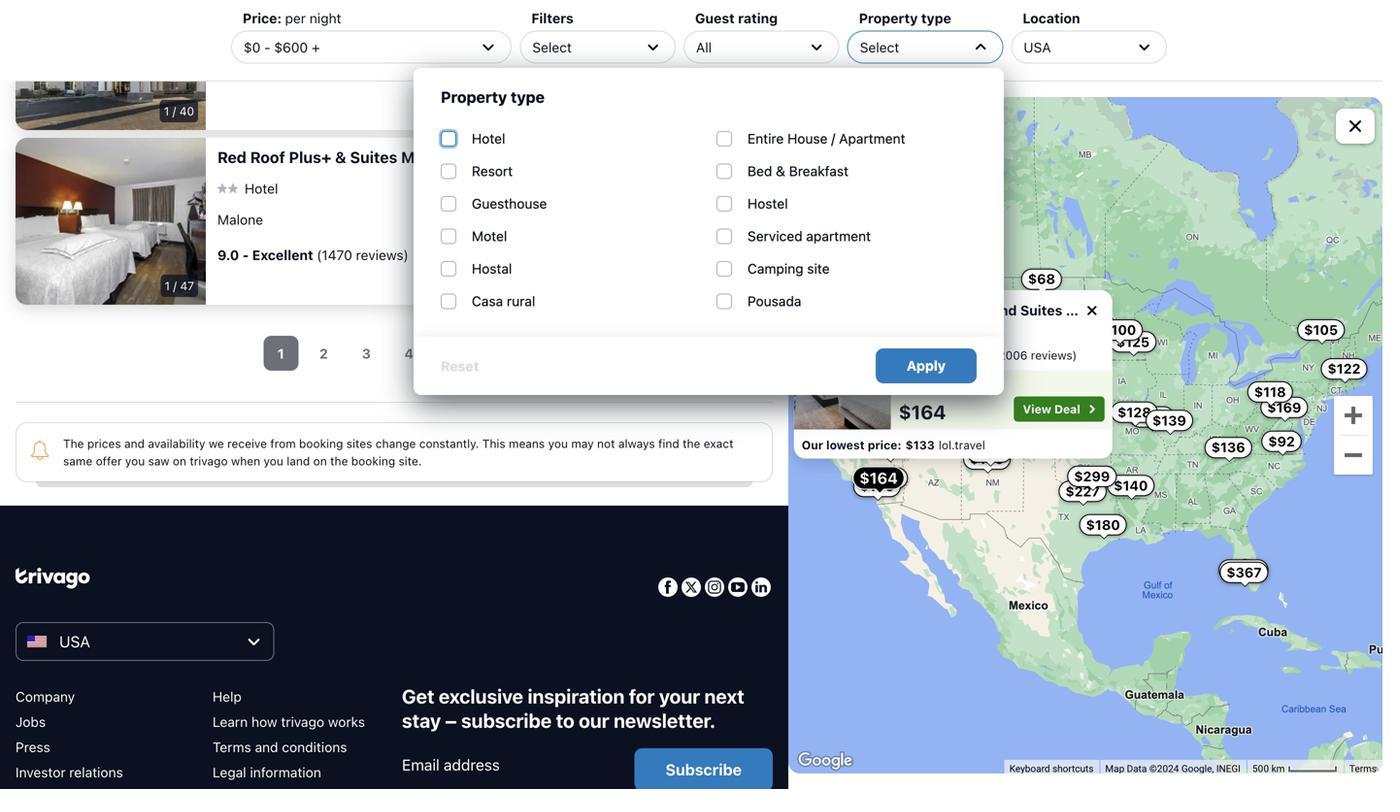 Task type: describe. For each thing, give the bounding box(es) containing it.
same
[[63, 455, 92, 468]]

conditions
[[282, 740, 347, 756]]

google image
[[794, 749, 858, 774]]

rural
[[507, 293, 535, 309]]

$140
[[1114, 478, 1148, 494]]

free cancellation button
[[510, 186, 628, 203]]

+
[[312, 39, 320, 55]]

not
[[597, 437, 615, 451]]

40 button
[[447, 336, 482, 371]]

$110 button
[[999, 379, 1045, 400]]

hampton inn and suites hemet, ca
[[903, 303, 1138, 319]]

1 vertical spatial hotel button
[[903, 326, 968, 339]]

apartment
[[839, 131, 906, 147]]

site
[[807, 261, 830, 277]]

$79 inside button
[[946, 368, 972, 384]]

jobs link
[[16, 714, 46, 730]]

stay
[[402, 710, 441, 732]]

per
[[285, 10, 306, 26]]

1 vertical spatial $105 button
[[1298, 320, 1345, 341]]

and for prices
[[124, 437, 145, 451]]

2 vertical spatial hotel
[[939, 326, 968, 339]]

Guesthouse checkbox
[[441, 196, 456, 211]]

more prices
[[668, 272, 742, 288]]

red
[[218, 148, 247, 167]]

0 vertical spatial property
[[859, 10, 918, 26]]

$164 inside button
[[860, 469, 898, 488]]

excellent for (2006 reviews)
[[934, 349, 987, 362]]

0 vertical spatial hotel button
[[218, 180, 278, 197]]

$197 button
[[862, 468, 909, 489]]

2 vertical spatial view
[[1023, 403, 1052, 416]]

Motel checkbox
[[441, 228, 456, 244]]

1 vertical spatial malone
[[218, 211, 263, 228]]

subscribe
[[461, 710, 552, 732]]

$106
[[860, 479, 895, 495]]

2 vertical spatial $105
[[1305, 322, 1338, 338]]

guest rating
[[695, 10, 778, 26]]

- for 8.4
[[243, 54, 250, 70]]

$139 $88
[[1055, 413, 1187, 437]]

relations
[[69, 765, 123, 781]]

$0 - $600 +
[[244, 39, 320, 55]]

cancellation
[[556, 187, 628, 201]]

(2006
[[994, 349, 1028, 362]]

serviced apartment
[[748, 228, 871, 244]]

inn for $79
[[560, 81, 579, 95]]

guest
[[695, 10, 735, 26]]

works
[[328, 714, 365, 730]]

hampton inn and suites hemet, ca image
[[794, 290, 891, 430]]

1 button
[[264, 336, 299, 371]]

$175
[[873, 440, 906, 456]]

breakfast included button
[[632, 186, 751, 203]]

1 horizontal spatial $136 button
[[1205, 437, 1253, 459]]

1 vertical spatial hotel
[[245, 180, 278, 196]]

lol.travel
[[939, 439, 985, 452]]

$227 button
[[1059, 481, 1107, 502]]

$92 button
[[1262, 431, 1302, 452]]

1 horizontal spatial hotel
[[472, 131, 505, 147]]

constantly.
[[419, 437, 479, 451]]

lowest for price:
[[826, 439, 865, 452]]

very
[[253, 54, 284, 70]]

0 vertical spatial $79
[[510, 33, 546, 55]]

learn
[[213, 714, 248, 730]]

Camping site checkbox
[[717, 261, 732, 277]]

$140 button
[[1107, 475, 1155, 497]]

$109 $128
[[989, 395, 1152, 420]]

select for filters
[[533, 39, 572, 55]]

km
[[1272, 763, 1285, 775]]

lowest for price
[[681, 157, 719, 171]]

and for inn
[[992, 303, 1017, 319]]

red roof plus+ & suites malone button
[[218, 148, 456, 167]]

$100
[[1103, 322, 1137, 338]]

bed
[[748, 163, 773, 179]]

0 vertical spatial malone
[[401, 148, 456, 167]]

apply button
[[876, 349, 977, 384]]

1 horizontal spatial type
[[922, 10, 952, 26]]

–
[[445, 710, 457, 732]]

(2035
[[324, 54, 363, 70]]

1 vertical spatial booking
[[351, 455, 395, 468]]

$125 button
[[1110, 331, 1157, 353]]

expedia for $164
[[899, 379, 945, 392]]

night
[[310, 10, 341, 26]]

view for $105
[[652, 219, 688, 237]]

Serviced apartment checkbox
[[717, 228, 732, 244]]

always
[[619, 437, 655, 451]]

next
[[705, 685, 745, 708]]

1 horizontal spatial the
[[683, 437, 701, 451]]

2
[[319, 346, 328, 362]]

entire house / apartment
[[748, 131, 906, 147]]

$0
[[244, 39, 261, 55]]

2 vertical spatial view deal
[[1023, 403, 1081, 416]]

deal for $105
[[692, 219, 726, 237]]

more prices button
[[660, 262, 765, 297]]

deal for $79
[[692, 30, 726, 48]]

4
[[405, 346, 414, 362]]

$79 inside comfort inn hotels $79
[[509, 96, 538, 114]]

$227
[[1066, 483, 1100, 499]]

$133
[[906, 439, 935, 452]]

excellent for (1470 reviews)
[[252, 247, 313, 263]]

terms link
[[1350, 763, 1377, 775]]

Entire House / Apartment checkbox
[[717, 131, 732, 146]]

Bed & Breakfast checkbox
[[717, 163, 732, 179]]

suites inside button
[[350, 148, 398, 167]]

help
[[213, 689, 242, 705]]

0 vertical spatial $105 button
[[501, 262, 652, 297]]

Casa rural checkbox
[[441, 294, 456, 309]]

location
[[1023, 10, 1081, 26]]

view deal button for $79
[[640, 21, 757, 56]]

3 button
[[349, 336, 384, 371]]

1 vertical spatial type
[[511, 88, 545, 106]]

hampton
[[903, 303, 965, 319]]

0 horizontal spatial you
[[125, 455, 145, 468]]

all
[[696, 39, 712, 55]]

$136 for $136 button to the right
[[1212, 440, 1246, 456]]

apartment
[[807, 228, 871, 244]]

our
[[579, 710, 610, 732]]

casa
[[472, 293, 503, 309]]

reviews) for 9.0 - excellent (1470 reviews)
[[356, 247, 409, 263]]

$110
[[1006, 382, 1038, 398]]

0 vertical spatial reviews)
[[366, 54, 419, 70]]

when
[[231, 455, 260, 468]]

- for 9.0
[[242, 247, 249, 263]]

shortcuts
[[1053, 763, 1094, 775]]

$139
[[1153, 413, 1187, 429]]

learn how trivago works link
[[213, 714, 365, 730]]

0 vertical spatial $600
[[274, 39, 308, 55]]

1 on from the left
[[173, 455, 186, 468]]

plus+
[[289, 148, 331, 167]]

and inside help learn how trivago works terms and conditions legal information
[[255, 740, 278, 756]]

...
[[431, 344, 444, 363]]

500 km
[[1253, 763, 1288, 775]]

1 horizontal spatial property type
[[859, 10, 952, 26]]

0 vertical spatial $105
[[510, 222, 557, 245]]

more
[[668, 272, 700, 288]]

/ for (2035 reviews)
[[173, 104, 176, 118]]

& inside button
[[335, 148, 346, 167]]

find
[[659, 437, 680, 451]]

1 horizontal spatial you
[[264, 455, 284, 468]]

500
[[1253, 763, 1270, 775]]

view deal for $79
[[652, 30, 726, 48]]

reset
[[441, 358, 479, 374]]

data
[[1127, 763, 1147, 775]]

$172
[[834, 421, 867, 437]]

this
[[482, 437, 506, 451]]

expedia for our lowest price
[[510, 155, 563, 171]]

resort
[[472, 163, 513, 179]]

$125
[[1117, 334, 1150, 350]]



Task type: locate. For each thing, give the bounding box(es) containing it.
$128
[[1118, 404, 1152, 420]]

$169
[[1268, 400, 1302, 416]]

the
[[683, 437, 701, 451], [330, 455, 348, 468]]

prices for more
[[704, 272, 742, 288]]

$107 button
[[967, 442, 1013, 463]]

on down the availability
[[173, 455, 186, 468]]

price:
[[243, 10, 282, 26]]

$105 up rural
[[509, 270, 547, 289]]

2 vertical spatial 1
[[278, 346, 284, 362]]

1 vertical spatial view deal button
[[640, 211, 757, 246]]

1 vertical spatial terms
[[1350, 763, 1377, 775]]

0 horizontal spatial 40
[[179, 104, 194, 118]]

view deal button for $164
[[1014, 397, 1105, 422]]

our
[[656, 157, 678, 171], [802, 439, 823, 452]]

view deal for $105
[[652, 219, 726, 237]]

newsletter.
[[614, 710, 716, 732]]

$136 left $92 button
[[1212, 440, 1246, 456]]

0 vertical spatial /
[[173, 104, 176, 118]]

malone up 9.0
[[218, 211, 263, 228]]

0 horizontal spatial property
[[441, 88, 507, 106]]

prices up offer
[[87, 437, 121, 451]]

$79 down comfort
[[509, 96, 538, 114]]

our for our lowest price: $133 lol.travel
[[802, 439, 823, 452]]

$164 button
[[853, 467, 905, 490]]

2 on from the left
[[313, 455, 327, 468]]

$172 button
[[828, 418, 874, 440]]

company
[[16, 689, 75, 705]]

trivago down we
[[190, 455, 228, 468]]

trivago inside help learn how trivago works terms and conditions legal information
[[281, 714, 324, 730]]

$118 button
[[1248, 382, 1293, 403]]

trivago inside the prices and availability we receive from booking sites change constantly. this means you may not always find the exact same offer you saw on trivago when you land on the booking site.
[[190, 455, 228, 468]]

0 horizontal spatial suites
[[350, 148, 398, 167]]

1 vertical spatial 40
[[456, 346, 474, 362]]

1 horizontal spatial breakfast
[[789, 163, 849, 179]]

information
[[250, 765, 321, 781]]

40 inside button
[[456, 346, 474, 362]]

1 select from the left
[[533, 39, 572, 55]]

- right the $0
[[264, 39, 271, 55]]

0 vertical spatial view
[[652, 30, 688, 48]]

saw
[[148, 455, 170, 468]]

$105 button
[[501, 262, 652, 297], [1298, 320, 1345, 341]]

inn inside comfort inn hotels $79
[[560, 81, 579, 95]]

1 horizontal spatial property
[[859, 10, 918, 26]]

$105 down guesthouse
[[510, 222, 557, 245]]

help learn how trivago works terms and conditions legal information
[[213, 689, 365, 781]]

0 horizontal spatial booking
[[299, 437, 343, 451]]

1 horizontal spatial $105 button
[[1298, 320, 1345, 341]]

deal down hostel option
[[692, 219, 726, 237]]

the down sites
[[330, 455, 348, 468]]

1 inside button
[[278, 346, 284, 362]]

you
[[548, 437, 568, 451], [125, 455, 145, 468], [264, 455, 284, 468]]

1 vertical spatial suites
[[1021, 303, 1063, 319]]

legal information link
[[213, 765, 321, 781]]

1 vertical spatial $79
[[509, 96, 538, 114]]

$136 button down $178 button
[[964, 449, 1011, 470]]

select for property type
[[860, 39, 900, 55]]

- right 9.0
[[242, 247, 249, 263]]

500 km button
[[1247, 761, 1344, 776]]

$600 inside button
[[1226, 562, 1262, 578]]

and left the availability
[[124, 437, 145, 451]]

$68 button
[[1022, 269, 1063, 290]]

breakfast down our lowest price
[[649, 187, 701, 201]]

rock springs
[[218, 18, 300, 34]]

you down the "from"
[[264, 455, 284, 468]]

1 vertical spatial view
[[652, 219, 688, 237]]

1 vertical spatial inn
[[968, 303, 989, 319]]

0 vertical spatial the
[[683, 437, 701, 451]]

hotel down hampton
[[939, 326, 968, 339]]

our up 'breakfast included' button
[[656, 157, 678, 171]]

you left may
[[548, 437, 568, 451]]

1 vertical spatial property
[[441, 88, 507, 106]]

view deal button for $105
[[640, 211, 757, 246]]

0 vertical spatial 1
[[164, 104, 169, 118]]

$164
[[899, 401, 946, 423], [860, 469, 898, 488]]

$136 button
[[1205, 437, 1253, 459], [964, 449, 1011, 470]]

suites right plus+
[[350, 148, 398, 167]]

$136 button left $92 button
[[1205, 437, 1253, 459]]

hostel
[[748, 196, 788, 212]]

view deal down 'breakfast included' button
[[652, 219, 726, 237]]

and up (2006
[[992, 303, 1017, 319]]

1 vertical spatial $600
[[1226, 562, 1262, 578]]

0 vertical spatial $164
[[899, 401, 946, 423]]

Pousada checkbox
[[717, 294, 732, 309]]

booking down sites
[[351, 455, 395, 468]]

1 vertical spatial property type
[[441, 88, 545, 106]]

on
[[173, 455, 186, 468], [313, 455, 327, 468]]

Hostal checkbox
[[441, 261, 456, 277]]

investor relations link
[[16, 765, 123, 781]]

$105 button down free cancellation
[[501, 262, 652, 297]]

0 horizontal spatial lowest
[[681, 157, 719, 171]]

- for $0
[[264, 39, 271, 55]]

&
[[335, 148, 346, 167], [776, 163, 786, 179]]

your
[[659, 685, 700, 708]]

0 vertical spatial booking
[[299, 437, 343, 451]]

terms right 500 km button
[[1350, 763, 1377, 775]]

1 vertical spatial $105
[[509, 270, 547, 289]]

1 horizontal spatial terms
[[1350, 763, 1377, 775]]

hotel up resort at the top of page
[[472, 131, 505, 147]]

0 vertical spatial breakfast
[[789, 163, 849, 179]]

$169 button
[[1261, 397, 1309, 418]]

1 vertical spatial and
[[124, 437, 145, 451]]

1 horizontal spatial prices
[[704, 272, 742, 288]]

1 horizontal spatial excellent
[[934, 349, 987, 362]]

legal
[[213, 765, 246, 781]]

lowest up breakfast included
[[681, 157, 719, 171]]

0 horizontal spatial select
[[533, 39, 572, 55]]

view down 'breakfast included' button
[[652, 219, 688, 237]]

excellent left the '(1470'
[[252, 247, 313, 263]]

1 horizontal spatial trivago
[[281, 714, 324, 730]]

1 vertical spatial 1
[[165, 279, 170, 293]]

type
[[922, 10, 952, 26], [511, 88, 545, 106]]

reviews) right (2006
[[1031, 349, 1077, 362]]

Hotel checkbox
[[441, 131, 456, 146]]

0 horizontal spatial $136
[[970, 451, 1004, 467]]

help link
[[213, 689, 242, 705]]

excellent
[[252, 247, 313, 263], [934, 349, 987, 362]]

1 horizontal spatial &
[[776, 163, 786, 179]]

price: per night
[[243, 10, 341, 26]]

reviews) for 8.8 - excellent (2006 reviews)
[[1031, 349, 1077, 362]]

$109
[[989, 395, 1024, 411]]

1 for 1 / 40
[[164, 104, 169, 118]]

terms down learn
[[213, 740, 251, 756]]

1 vertical spatial /
[[832, 131, 836, 147]]

property type
[[859, 10, 952, 26], [441, 88, 545, 106]]

inn for suites
[[968, 303, 989, 319]]

keyboard
[[1010, 763, 1050, 775]]

malone down hotel option
[[401, 148, 456, 167]]

on right the land
[[313, 455, 327, 468]]

inn left the hotels
[[560, 81, 579, 95]]

$99
[[813, 425, 841, 441]]

2 horizontal spatial and
[[992, 303, 1017, 319]]

excellent up $79 button
[[934, 349, 987, 362]]

view left all
[[652, 30, 688, 48]]

lowest down $121 at right
[[826, 439, 865, 452]]

pousada
[[748, 293, 802, 309]]

2 vertical spatial and
[[255, 740, 278, 756]]

select down "filters"
[[533, 39, 572, 55]]

1 vertical spatial view deal
[[652, 219, 726, 237]]

terms inside help learn how trivago works terms and conditions legal information
[[213, 740, 251, 756]]

Email address email field
[[402, 749, 619, 790]]

2 vertical spatial /
[[173, 279, 177, 293]]

/ for hotel
[[173, 279, 177, 293]]

0 vertical spatial inn
[[560, 81, 579, 95]]

0 vertical spatial our
[[656, 157, 678, 171]]

red roof plus+ & suites malone, (malone, usa) image
[[16, 138, 206, 305]]

1 vertical spatial the
[[330, 455, 348, 468]]

booking up the land
[[299, 437, 343, 451]]

breakfast inside button
[[649, 187, 701, 201]]

1 / 47
[[165, 279, 194, 293]]

means
[[509, 437, 545, 451]]

0 horizontal spatial the
[[330, 455, 348, 468]]

0 horizontal spatial terms
[[213, 740, 251, 756]]

2 horizontal spatial hotel
[[939, 326, 968, 339]]

2 select from the left
[[860, 39, 900, 55]]

1 horizontal spatial expedia
[[899, 379, 945, 392]]

1 horizontal spatial lowest
[[826, 439, 865, 452]]

$459 button
[[982, 390, 1032, 411]]

$106 button
[[854, 476, 901, 498]]

$68
[[1028, 271, 1056, 287]]

rating
[[738, 10, 778, 26]]

view
[[652, 30, 688, 48], [652, 219, 688, 237], [1023, 403, 1052, 416]]

0 horizontal spatial type
[[511, 88, 545, 106]]

0 vertical spatial expedia
[[510, 155, 563, 171]]

the right find
[[683, 437, 701, 451]]

prices inside button
[[704, 272, 742, 288]]

house
[[788, 131, 828, 147]]

reviews) right (2035
[[366, 54, 419, 70]]

& right plus+
[[335, 148, 346, 167]]

2 vertical spatial deal
[[1055, 403, 1081, 416]]

$88
[[1055, 421, 1082, 437]]

terms and conditions link
[[213, 740, 347, 756]]

hotel down 'roof'
[[245, 180, 278, 196]]

hemet,
[[1066, 303, 1115, 319]]

0 vertical spatial prices
[[704, 272, 742, 288]]

rock
[[218, 18, 249, 34]]

free
[[527, 187, 553, 201]]

view deal
[[652, 30, 726, 48], [652, 219, 726, 237], [1023, 403, 1081, 416]]

bed & breakfast
[[748, 163, 849, 179]]

red roof plus+ & suites malone
[[218, 148, 456, 167]]

1
[[164, 104, 169, 118], [165, 279, 170, 293], [278, 346, 284, 362]]

good
[[287, 54, 321, 70]]

$136 down $178 button
[[970, 451, 1004, 467]]

0 horizontal spatial $600
[[274, 39, 308, 55]]

Resort checkbox
[[441, 163, 456, 179]]

1 for 1 / 47
[[165, 279, 170, 293]]

deal
[[692, 30, 726, 48], [692, 219, 726, 237], [1055, 403, 1081, 416]]

you left saw
[[125, 455, 145, 468]]

$178 $459
[[963, 392, 1025, 412]]

1 horizontal spatial suites
[[1021, 303, 1063, 319]]

0 horizontal spatial hotel
[[245, 180, 278, 196]]

47
[[180, 279, 194, 293]]

reviews) right the '(1470'
[[356, 247, 409, 263]]

0 horizontal spatial and
[[124, 437, 145, 451]]

8.4
[[218, 54, 240, 70]]

site.
[[399, 455, 422, 468]]

0 horizontal spatial expedia
[[510, 155, 563, 171]]

prices up pousada "checkbox"
[[704, 272, 742, 288]]

hotel button down red
[[218, 180, 278, 197]]

1 horizontal spatial malone
[[401, 148, 456, 167]]

- right 8.4
[[243, 54, 250, 70]]

and up legal information link
[[255, 740, 278, 756]]

9.0 - excellent (1470 reviews)
[[218, 247, 409, 263]]

$367
[[1227, 565, 1262, 581]]

expedia up the free
[[510, 155, 563, 171]]

prices inside the prices and availability we receive from booking sites change constantly. this means you may not always find the exact same offer you saw on trivago when you land on the booking site.
[[87, 437, 121, 451]]

& right the bed
[[776, 163, 786, 179]]

close image
[[1084, 302, 1101, 320]]

view deal down guest
[[652, 30, 726, 48]]

- right 8.8
[[925, 349, 931, 362]]

expedia down apply
[[899, 379, 945, 392]]

0 vertical spatial view deal button
[[640, 21, 757, 56]]

1 horizontal spatial $600
[[1226, 562, 1262, 578]]

our for our lowest price
[[656, 157, 678, 171]]

and inside the prices and availability we receive from booking sites change constantly. this means you may not always find the exact same offer you saw on trivago when you land on the booking site.
[[124, 437, 145, 451]]

view deal up $88 on the bottom of page
[[1023, 403, 1081, 416]]

trivago
[[190, 455, 228, 468], [281, 714, 324, 730]]

2 vertical spatial reviews)
[[1031, 349, 1077, 362]]

$122
[[1328, 361, 1361, 377]]

deal down guest
[[692, 30, 726, 48]]

hotel button down hampton
[[903, 326, 968, 339]]

$600 button
[[1219, 560, 1269, 581]]

may
[[571, 437, 594, 451]]

Hostel checkbox
[[717, 196, 732, 211]]

1 vertical spatial $164
[[860, 469, 898, 488]]

our left $121 button
[[802, 439, 823, 452]]

$180 button
[[1080, 515, 1127, 536]]

1 vertical spatial excellent
[[934, 349, 987, 362]]

change
[[376, 437, 416, 451]]

$79 down "filters"
[[510, 33, 546, 55]]

1 horizontal spatial $164
[[899, 401, 946, 423]]

comfort inn & suites rock springs, (rock springs, usa) image
[[16, 0, 206, 130]]

$121
[[834, 421, 865, 437]]

camping site
[[748, 261, 830, 277]]

1 vertical spatial our
[[802, 439, 823, 452]]

hotels
[[582, 81, 620, 95]]

2 vertical spatial view deal button
[[1014, 397, 1105, 422]]

0 vertical spatial lowest
[[681, 157, 719, 171]]

1 for 1
[[278, 346, 284, 362]]

0 horizontal spatial $164
[[860, 469, 898, 488]]

breakfast down entire house / apartment
[[789, 163, 849, 179]]

$105 button up $122 at the right top of page
[[1298, 320, 1345, 341]]

1 horizontal spatial on
[[313, 455, 327, 468]]

1 vertical spatial expedia
[[899, 379, 945, 392]]

0 horizontal spatial hotel button
[[218, 180, 278, 197]]

- for 8.8
[[925, 349, 931, 362]]

0 horizontal spatial $105 button
[[501, 262, 652, 297]]

$105 up $122 at the right top of page
[[1305, 322, 1338, 338]]

select up apartment
[[860, 39, 900, 55]]

1 horizontal spatial inn
[[968, 303, 989, 319]]

0 horizontal spatial our
[[656, 157, 678, 171]]

comfort
[[509, 81, 557, 95]]

$299 button
[[1068, 466, 1117, 487]]

$136 for left $136 button
[[970, 451, 1004, 467]]

0 vertical spatial terms
[[213, 740, 251, 756]]

terms
[[213, 740, 251, 756], [1350, 763, 1377, 775]]

0 horizontal spatial breakfast
[[649, 187, 701, 201]]

0 horizontal spatial $136 button
[[964, 449, 1011, 470]]

subscribe button
[[635, 749, 773, 790]]

0 horizontal spatial malone
[[218, 211, 263, 228]]

exact
[[704, 437, 734, 451]]

map region
[[789, 97, 1383, 774]]

trivago up conditions
[[281, 714, 324, 730]]

1 horizontal spatial hotel button
[[903, 326, 968, 339]]

filters
[[532, 10, 574, 26]]

view down $110 button
[[1023, 403, 1052, 416]]

0 vertical spatial trivago
[[190, 455, 228, 468]]

$79 up $178
[[946, 368, 972, 384]]

1 vertical spatial prices
[[87, 437, 121, 451]]

prices for the
[[87, 437, 121, 451]]

suites down '$68' button
[[1021, 303, 1063, 319]]

0 vertical spatial and
[[992, 303, 1017, 319]]

inn right hampton
[[968, 303, 989, 319]]

©2024
[[1150, 763, 1179, 775]]

view for $79
[[652, 30, 688, 48]]

2 horizontal spatial you
[[548, 437, 568, 451]]

0 vertical spatial 40
[[179, 104, 194, 118]]

1 horizontal spatial booking
[[351, 455, 395, 468]]

deal up $88 on the bottom of page
[[1055, 403, 1081, 416]]



Task type: vqa. For each thing, say whether or not it's contained in the screenshot.
Suites inside button
yes



